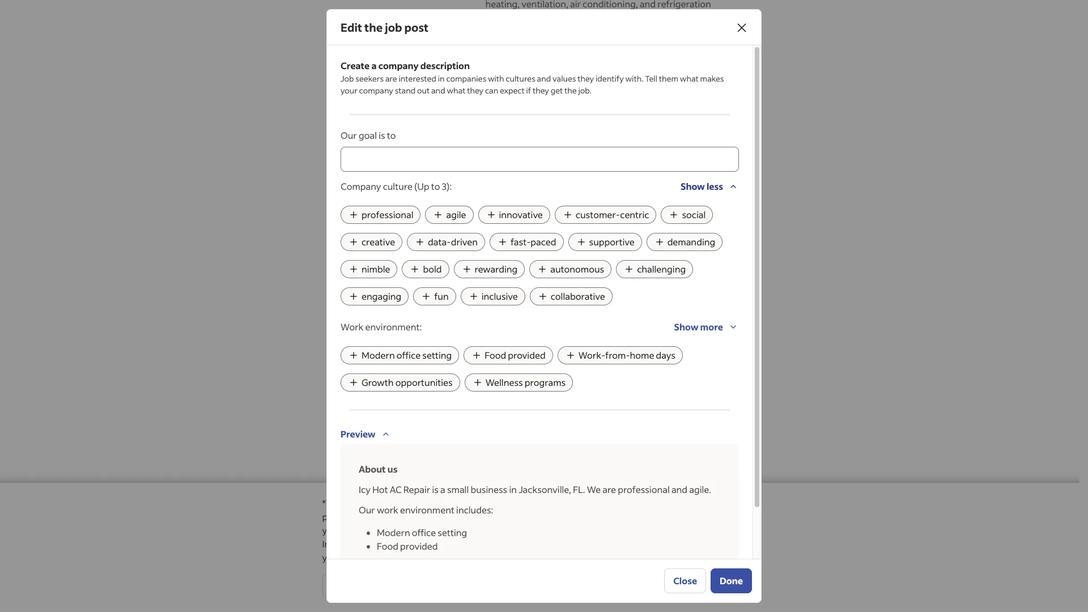 Task type: vqa. For each thing, say whether or not it's contained in the screenshot.


Task type: describe. For each thing, give the bounding box(es) containing it.
work-
[[579, 349, 606, 361]]

for inside this is an openai-powered job description. it uses information from your job, including job title, (hvac service technician) and your location, (jacksonville, fl). by using the content, you adopt it as your own and are responsible for making it true, appropriate and compliant with applicable laws.
[[707, 189, 716, 198]]

2 policy from the left
[[451, 538, 475, 550]]

job up using
[[516, 179, 526, 188]]

0 vertical spatial company
[[379, 60, 419, 71]]

to inside this feature helps you easily and quickly create a company description to attract quality candidates.
[[535, 262, 544, 274]]

future
[[690, 497, 716, 509]]

based for description
[[623, 90, 645, 100]]

your up (jacksonville,
[[699, 169, 713, 178]]

close button
[[665, 569, 707, 594]]

description up creative
[[384, 223, 433, 235]]

preview button
[[341, 424, 392, 445]]

and up air
[[548, 79, 564, 91]]

show full description
[[486, 43, 577, 54]]

to left 3): at the top of page
[[431, 180, 440, 192]]

agile
[[447, 209, 466, 221]]

our for our work environment includes:
[[359, 504, 375, 516]]

individual
[[540, 426, 581, 438]]

office for modern office setting food provided
[[412, 527, 436, 539]]

your up own
[[639, 179, 653, 188]]

show full description button
[[486, 36, 577, 61]]

them
[[659, 73, 679, 84]]

with inside this is an openai-powered job description. it uses information from your job, including job title, (hvac service technician) and your location, (jacksonville, fl). by using the content, you adopt it as your own and are responsible for making it true, appropriate and compliant with applicable laws.
[[617, 200, 631, 208]]

quality
[[576, 262, 604, 274]]

and up the . you consent to indeed informing a user that you have opened, viewed or made a decision regarding the user's application.
[[533, 525, 549, 536]]

a left small
[[441, 484, 446, 496]]

to right goal in the left top of the page
[[387, 129, 396, 141]]

0 horizontal spatial hvac/r
[[511, 120, 544, 132]]

job up 'service'
[[572, 169, 582, 178]]

1 vertical spatial what
[[447, 85, 466, 96]]

have inside *the numbers provided are estimates based on past performance and do not guarantee future performance. by selecting confirm, you agree that you have reviewed and edited this job post to reflect your requirements, and that this job will be posted and applications will be processed in accordance with indeed's
[[550, 511, 571, 523]]

jacksonville,
[[519, 484, 571, 496]]

home
[[630, 349, 655, 361]]

. inside the . you consent to indeed informing a user that you have opened, viewed or made a decision regarding the user's application.
[[564, 538, 566, 550]]

2 be from the left
[[619, 525, 630, 536]]

done
[[720, 575, 743, 587]]

not inside the no, people with a criminal record are not encouraged to apply
[[640, 541, 654, 553]]

1 vertical spatial it
[[511, 200, 515, 208]]

user's
[[569, 552, 594, 564]]

3):
[[442, 180, 452, 192]]

of
[[602, 188, 611, 200]]

is inside this is an openai-powered job description. it uses information from your job, including job title, (hvac service technician) and your location, (jacksonville, fl). by using the content, you adopt it as your own and are responsible for making it true, appropriate and compliant with applicable laws.
[[500, 169, 505, 178]]

and down do
[[613, 511, 629, 523]]

edit hiring timeline image
[[717, 582, 731, 596]]

1 horizontal spatial that
[[514, 511, 531, 523]]

and down the "proper"
[[615, 134, 631, 146]]

a right made on the left of the page
[[466, 552, 471, 564]]

a inside the no, people with a criminal record are not encouraged to apply
[[553, 541, 558, 553]]

require
[[341, 382, 374, 394]]

a inside create a company description job seekers are interested in companies with cultures and values they identify with. tell them what makes your company stand out and what they can expect if they get the job.
[[372, 60, 377, 71]]

perform
[[496, 175, 531, 187]]

1 horizontal spatial food
[[485, 349, 506, 361]]

close
[[674, 575, 698, 587]]

proper
[[596, 120, 625, 132]]

candidates for (phone)
[[341, 504, 390, 516]]

option
[[506, 383, 534, 395]]

2 - from the top
[[486, 52, 490, 64]]

with inside - diagnose and troubleshoot equipment malfunctions and make necessary repairs - conduct routine inspections and preventive maintenance on hvac/r systems - install, repair, and maintain hvac/r equipment such as furnaces, air conditioners, heat pumps, boilers, and refrigeration units - test hvac/r systems for proper functioning and ensure compliance with safety and environmental regulations - follow blueprints, schematics, and technical manuals to perform installations and repairs - maintain accurate records of work performed and materials used
[[567, 134, 585, 146]]

1 horizontal spatial what
[[680, 73, 699, 84]]

food provided
[[485, 349, 546, 361]]

title,
[[527, 179, 541, 188]]

viewed
[[398, 552, 428, 564]]

show for show full description
[[486, 43, 510, 54]]

job down guarantee
[[676, 511, 689, 523]]

edit the job post
[[341, 20, 429, 35]]

include
[[546, 383, 577, 395]]

culture
[[383, 180, 413, 192]]

bold
[[423, 263, 442, 275]]

such
[[687, 79, 707, 91]]

job.
[[579, 85, 592, 96]]

provided inside modern office setting food provided
[[400, 540, 438, 552]]

a right include
[[579, 383, 584, 395]]

and up 'environmental'
[[677, 120, 693, 132]]

0 vertical spatial it
[[599, 189, 604, 198]]

you inside 'candidates contact you (email)'
[[426, 468, 443, 480]]

air
[[538, 93, 548, 105]]

update
[[607, 426, 637, 438]]

on for *the numbers provided are estimates based on past performance and do not guarantee future performance. by selecting confirm, you agree that you have reviewed and edited this job post to reflect your requirements, and that this job will be posted and applications will be processed in accordance with indeed's
[[508, 497, 519, 509]]

edit for edit the job post
[[341, 20, 362, 35]]

you inside the . you consent to indeed informing a user that you have opened, viewed or made a decision regarding the user's application.
[[322, 552, 338, 564]]

0 horizontal spatial that
[[422, 525, 439, 536]]

in for jacksonville,
[[509, 484, 517, 496]]

edit button
[[504, 134, 522, 154]]

information inside button
[[557, 225, 607, 236]]

1 vertical spatial company
[[359, 85, 394, 96]]

furnaces,
[[497, 93, 536, 105]]

technical
[[637, 161, 675, 173]]

job left job.
[[566, 90, 578, 100]]

your inside create a company description job seekers are interested in companies with cultures and values they identify with. tell them what makes your company stand out and what they can expect if they get the job.
[[341, 85, 358, 96]]

1 horizontal spatial is
[[432, 484, 439, 496]]

to inside the no, people with a criminal record are not encouraged to apply
[[486, 555, 495, 567]]

job
[[341, 73, 354, 84]]

food inside modern office setting food provided
[[377, 540, 399, 552]]

maintain
[[492, 188, 528, 200]]

estimated 2 applications* .
[[504, 113, 602, 124]]

us
[[388, 463, 398, 475]]

rewarding
[[475, 263, 518, 275]]

0 horizontal spatial they
[[467, 85, 484, 96]]

1 horizontal spatial they
[[533, 85, 549, 96]]

have inside the . you consent to indeed informing a user that you have opened, viewed or made a decision regarding the user's application.
[[340, 552, 360, 564]]

your right of
[[613, 189, 628, 198]]

routine
[[530, 52, 560, 64]]

modern for modern office setting food provided
[[377, 527, 410, 539]]

1 will from the left
[[473, 525, 487, 536]]

our for our goal is to
[[341, 129, 357, 141]]

and up identify
[[612, 52, 628, 64]]

1 vertical spatial equipment
[[639, 79, 685, 91]]

processed
[[631, 525, 675, 536]]

the inside create a company description job seekers are interested in companies with cultures and values they identify with. tell them what makes your company stand out and what they can expect if they get the job.
[[565, 85, 577, 96]]

by inside this is an openai-powered job description. it uses information from your job, including job title, (hvac service technician) and your location, (jacksonville, fl). by using the content, you adopt it as your own and are responsible for making it true, appropriate and compliant with applicable laws.
[[499, 189, 507, 198]]

edit for edit
[[504, 138, 522, 150]]

growth
[[362, 377, 394, 388]]

challenging
[[638, 263, 686, 275]]

inclusive
[[482, 290, 518, 302]]

0 horizontal spatial repairs
[[572, 39, 602, 50]]

location,
[[655, 179, 682, 188]]

*the numbers provided are estimates based on past performance and do not guarantee future performance. by selecting confirm, you agree that you have reviewed and edited this job post to reflect your requirements, and that this job will be posted and applications will be processed in accordance with indeed's
[[322, 497, 755, 550]]

and down uses
[[626, 179, 638, 188]]

record
[[595, 541, 622, 553]]

show less button
[[681, 176, 740, 197]]

and down adopt
[[571, 200, 583, 208]]

demanding
[[668, 236, 716, 248]]

1 horizontal spatial this
[[659, 511, 674, 523]]

and down (jacksonville,
[[684, 188, 700, 200]]

engaging
[[362, 290, 402, 302]]

openai-
[[516, 169, 543, 178]]

post inside the edit the job post dialog
[[405, 20, 429, 35]]

appropriate
[[532, 200, 569, 208]]

0 vertical spatial equipment
[[608, 25, 654, 37]]

from-
[[606, 349, 630, 361]]

we inside the edit the job post dialog
[[587, 484, 601, 496]]

nimble
[[362, 263, 390, 275]]

content,
[[538, 189, 565, 198]]

the up create
[[365, 20, 383, 35]]

to right the option
[[536, 383, 545, 395]]

1 horizontal spatial resume
[[586, 383, 617, 395]]

about us
[[359, 463, 398, 475]]

and up get
[[537, 73, 551, 84]]

receive
[[341, 352, 374, 364]]

setting for modern office setting food provided
[[438, 527, 467, 539]]

create
[[341, 60, 370, 71]]

chance
[[359, 540, 390, 552]]

guarantee
[[645, 497, 688, 509]]

also
[[486, 426, 504, 438]]

description inside button
[[528, 43, 577, 54]]

company inside this feature helps you easily and quickly create a company description to attract quality candidates.
[[689, 248, 728, 260]]

materials
[[486, 202, 524, 214]]

troubleshoot
[[551, 25, 606, 37]]

2 horizontal spatial they
[[578, 73, 594, 84]]

0 vertical spatial applications
[[376, 352, 429, 364]]

each
[[639, 426, 659, 438]]

on inside - diagnose and troubleshoot equipment malfunctions and make necessary repairs - conduct routine inspections and preventive maintenance on hvac/r systems - install, repair, and maintain hvac/r equipment such as furnaces, air conditioners, heat pumps, boilers, and refrigeration units - test hvac/r systems for proper functioning and ensure compliance with safety and environmental regulations - follow blueprints, schematics, and technical manuals to perform installations and repairs - maintain accurate records of work performed and materials used
[[542, 66, 554, 78]]

show for show less
[[681, 180, 705, 192]]

about
[[359, 463, 386, 475]]

you
[[568, 538, 584, 550]]

icy hot ac repair is a small business in jacksonville, fl. we are professional and agile.
[[359, 484, 712, 496]]

including
[[486, 179, 515, 188]]

the inside this is an openai-powered job description. it uses information from your job, including job title, (hvac service technician) and your location, (jacksonville, fl). by using the content, you adopt it as your own and are responsible for making it true, appropriate and compliant with applicable laws.
[[527, 189, 537, 198]]

1 horizontal spatial systems
[[590, 66, 624, 78]]

hiring
[[392, 540, 418, 552]]

applications inside *the numbers provided are estimates based on past performance and do not guarantee future performance. by selecting confirm, you agree that you have reviewed and edited this job post to reflect your requirements, and that this job will be posted and applications will be processed in accordance with indeed's
[[551, 525, 601, 536]]

no, people with a criminal record are not encouraged to apply
[[486, 541, 707, 567]]

and up conduct at top
[[486, 39, 502, 50]]

accurate
[[530, 188, 567, 200]]

edited
[[630, 511, 657, 523]]

install,
[[492, 79, 519, 91]]

goal
[[359, 129, 377, 141]]

your up units
[[548, 90, 565, 100]]

are inside this is an openai-powered job description. it uses information from your job, including job title, (hvac service technician) and your location, (jacksonville, fl). by using the content, you adopt it as your own and are responsible for making it true, appropriate and compliant with applicable laws.
[[658, 189, 668, 198]]

wellness programs
[[486, 377, 566, 388]]

modern for modern office setting
[[362, 349, 395, 361]]

contact for candidates contact you (email)
[[391, 468, 425, 480]]

preventive
[[630, 52, 675, 64]]

quickly
[[623, 248, 653, 260]]

job down confirm,
[[458, 525, 472, 536]]

candidates for (email)
[[341, 468, 390, 480]]

4 - from the top
[[486, 120, 490, 132]]

your inside *the numbers provided are estimates based on past performance and do not guarantee future performance. by selecting confirm, you agree that you have reviewed and edited this job post to reflect your requirements, and that this job will be posted and applications will be processed in accordance with indeed's
[[322, 525, 342, 536]]

job inside dialog
[[385, 20, 402, 35]]

0 horizontal spatial we
[[504, 90, 517, 100]]

by inside *the numbers provided are estimates based on past performance and do not guarantee future performance. by selecting confirm, you agree that you have reviewed and edited this job post to reflect your requirements, and that this job will be posted and applications will be processed in accordance with indeed's
[[381, 511, 392, 523]]

fun
[[435, 290, 449, 302]]

customer-centric
[[576, 209, 650, 221]]

cookie policy , privacy policy
[[360, 538, 475, 550]]

make
[[504, 39, 526, 50]]

and up technician)
[[619, 161, 635, 173]]

chevron up image for show less
[[728, 181, 740, 192]]



Task type: locate. For each thing, give the bounding box(es) containing it.
information down customer-
[[557, 225, 607, 236]]

with up can
[[488, 73, 505, 84]]

(email)
[[341, 481, 371, 493]]

as inside this is an openai-powered job description. it uses information from your job, including job title, (hvac service technician) and your location, (jacksonville, fl). by using the content, you adopt it as your own and are responsible for making it true, appropriate and compliant with applicable laws.
[[605, 189, 612, 198]]

0 vertical spatial is
[[379, 129, 385, 141]]

candidates inside 'candidates contact you (email)'
[[341, 468, 390, 480]]

service
[[564, 179, 587, 188]]

office inside modern office setting food provided
[[412, 527, 436, 539]]

1 vertical spatial based
[[481, 497, 506, 509]]

this down guarantee
[[659, 511, 674, 523]]

applications up you
[[551, 525, 601, 536]]

description down identify
[[580, 90, 621, 100]]

the down the title,
[[527, 189, 537, 198]]

1 vertical spatial that
[[422, 525, 439, 536]]

this inside this is an openai-powered job description. it uses information from your job, including job title, (hvac service technician) and your location, (jacksonville, fl). by using the content, you adopt it as your own and are responsible for making it true, appropriate and compliant with applicable laws.
[[486, 169, 499, 178]]

identify
[[596, 73, 624, 84]]

and right out
[[432, 85, 446, 96]]

2 horizontal spatial on
[[646, 90, 656, 100]]

1 this from the top
[[486, 169, 499, 178]]

company up creative
[[341, 223, 382, 235]]

1 horizontal spatial an
[[528, 426, 538, 438]]

contact inside 'candidates contact you (email)'
[[391, 468, 425, 480]]

a inside this feature helps you easily and quickly create a company description to attract quality candidates.
[[683, 248, 688, 260]]

powered
[[543, 169, 571, 178]]

1 horizontal spatial repairs
[[603, 175, 632, 187]]

ensure
[[486, 134, 515, 146]]

2 will from the left
[[603, 525, 617, 536]]

and down schematics,
[[586, 175, 602, 187]]

5 - from the top
[[486, 161, 490, 173]]

show less
[[681, 180, 724, 192]]

1 vertical spatial not
[[640, 541, 654, 553]]

0 horizontal spatial in
[[438, 73, 445, 84]]

full
[[512, 43, 526, 54]]

2 contact from the top
[[391, 504, 425, 516]]

0 vertical spatial an
[[506, 169, 514, 178]]

adopt
[[579, 189, 598, 198]]

an up including
[[506, 169, 514, 178]]

1 vertical spatial an
[[528, 426, 538, 438]]

1 policy from the left
[[391, 538, 415, 550]]

company inside the edit the job post dialog
[[341, 180, 381, 192]]

past
[[521, 497, 539, 509]]

chevron up image inside show less button
[[728, 181, 740, 192]]

laws.
[[666, 200, 681, 208]]

chevron up image inside "preview" button
[[380, 429, 392, 440]]

made
[[441, 552, 465, 564]]

- left install, at the top left of page
[[486, 79, 490, 91]]

0 horizontal spatial what
[[447, 85, 466, 96]]

you inside candidates contact you (phone)
[[426, 504, 443, 516]]

1 vertical spatial repairs
[[603, 175, 632, 187]]

in right interested
[[438, 73, 445, 84]]

. you consent to indeed informing a user that you have opened, viewed or made a decision regarding the user's application.
[[322, 538, 751, 564]]

is right goal in the left top of the page
[[379, 129, 385, 141]]

it
[[622, 169, 626, 178]]

1 horizontal spatial be
[[619, 525, 630, 536]]

that inside the . you consent to indeed informing a user that you have opened, viewed or made a decision regarding the user's application.
[[734, 538, 751, 550]]

systems
[[590, 66, 624, 78], [545, 120, 580, 132]]

not
[[628, 497, 643, 509], [640, 541, 654, 553]]

in up informing
[[677, 525, 684, 536]]

attract
[[546, 262, 574, 274]]

customer-
[[576, 209, 621, 221]]

hot
[[373, 484, 388, 496]]

edit inside dialog
[[341, 20, 362, 35]]

0 vertical spatial provided
[[508, 349, 546, 361]]

not down processed
[[640, 541, 654, 553]]

give
[[486, 383, 504, 395]]

0 vertical spatial .
[[600, 113, 602, 124]]

based
[[623, 90, 645, 100], [481, 497, 506, 509]]

information inside this is an openai-powered job description. it uses information from your job, including job title, (hvac service technician) and your location, (jacksonville, fl). by using the content, you adopt it as your own and are responsible for making it true, appropriate and compliant with applicable laws.
[[643, 169, 681, 178]]

pumps,
[[628, 93, 659, 105]]

an inside this is an openai-powered job description. it uses information from your job, including job title, (hvac service technician) and your location, (jacksonville, fl). by using the content, you adopt it as your own and are responsible for making it true, appropriate and compliant with applicable laws.
[[506, 169, 514, 178]]

2 horizontal spatial is
[[500, 169, 505, 178]]

as down install, at the top left of page
[[486, 93, 495, 105]]

work
[[341, 321, 364, 333]]

performance
[[541, 497, 596, 509]]

0 vertical spatial we
[[504, 90, 517, 100]]

(hvac
[[542, 179, 563, 188]]

to down 'helps' in the top of the page
[[535, 262, 544, 274]]

1 vertical spatial in
[[509, 484, 517, 496]]

apply
[[496, 555, 519, 567]]

0 vertical spatial post
[[405, 20, 429, 35]]

be
[[489, 525, 500, 536], [619, 525, 630, 536]]

- diagnose and troubleshoot equipment malfunctions and make necessary repairs - conduct routine inspections and preventive maintenance on hvac/r systems - install, repair, and maintain hvac/r equipment such as furnaces, air conditioners, heat pumps, boilers, and refrigeration units - test hvac/r systems for proper functioning and ensure compliance with safety and environmental regulations - follow blueprints, schematics, and technical manuals to perform installations and repairs - maintain accurate records of work performed and materials used
[[486, 25, 712, 214]]

it left true,
[[511, 200, 515, 208]]

posted
[[502, 525, 531, 536]]

hvac/r
[[555, 66, 588, 78], [605, 79, 637, 91], [511, 120, 544, 132]]

Company Goal field
[[341, 147, 740, 172]]

0 horizontal spatial information
[[557, 225, 607, 236]]

show for show more
[[675, 321, 699, 333]]

0 horizontal spatial systems
[[545, 120, 580, 132]]

1 horizontal spatial .
[[600, 113, 602, 124]]

0 horizontal spatial an
[[506, 169, 514, 178]]

edit up create
[[341, 20, 362, 35]]

0 vertical spatial based
[[623, 90, 645, 100]]

and down selecting
[[404, 525, 420, 536]]

office for modern office setting
[[397, 349, 421, 361]]

expect
[[500, 85, 525, 96]]

1 vertical spatial this
[[441, 525, 457, 536]]

what right them
[[680, 73, 699, 84]]

show
[[486, 43, 510, 54], [681, 180, 705, 192], [675, 321, 699, 333]]

6 - from the top
[[486, 188, 490, 200]]

0 horizontal spatial edit
[[341, 20, 362, 35]]

an inside also send an individual email update each time someone applies.
[[528, 426, 538, 438]]

and up guarantee
[[672, 484, 688, 496]]

1 horizontal spatial policy
[[451, 538, 475, 550]]

1 - from the top
[[486, 25, 490, 37]]

in right business
[[509, 484, 517, 496]]

1 horizontal spatial work
[[613, 188, 635, 200]]

policy up 'viewed'
[[391, 538, 415, 550]]

2 candidates from the top
[[341, 504, 390, 516]]

2 vertical spatial on
[[508, 497, 519, 509]]

show left "full"
[[486, 43, 510, 54]]

are inside create a company description job seekers are interested in companies with cultures and values they identify with. tell them what makes your company stand out and what they can expect if they get the job.
[[386, 73, 397, 84]]

2 vertical spatial hvac/r
[[511, 120, 544, 132]]

are up do
[[603, 484, 616, 496]]

1 contact from the top
[[391, 468, 425, 480]]

by up requirements,
[[381, 511, 392, 523]]

chevron up image for preview
[[380, 429, 392, 440]]

repairs up of
[[603, 175, 632, 187]]

0 horizontal spatial resume
[[376, 382, 408, 394]]

0 horizontal spatial will
[[473, 525, 487, 536]]

requirements,
[[344, 525, 402, 536]]

have down indeed's
[[340, 552, 360, 564]]

will
[[473, 525, 487, 536], [603, 525, 617, 536]]

have down performance at the bottom of page
[[550, 511, 571, 523]]

not right do
[[628, 497, 643, 509]]

3 - from the top
[[486, 79, 490, 91]]

company for company description
[[341, 223, 382, 235]]

1 vertical spatial edit
[[504, 138, 522, 150]]

they down companies
[[467, 85, 484, 96]]

with inside create a company description job seekers are interested in companies with cultures and values they identify with. tell them what makes your company stand out and what they can expect if they get the job.
[[488, 73, 505, 84]]

that up privacy
[[422, 525, 439, 536]]

0 vertical spatial systems
[[590, 66, 624, 78]]

wellness
[[486, 377, 523, 388]]

require resume
[[341, 382, 408, 394]]

*the
[[322, 497, 342, 509]]

regarding
[[510, 552, 551, 564]]

resume down receive applications by
[[376, 382, 408, 394]]

and down such
[[693, 93, 709, 105]]

data-
[[428, 236, 451, 248]]

1 vertical spatial systems
[[545, 120, 580, 132]]

1 vertical spatial chevron up image
[[380, 429, 392, 440]]

cookie policy link
[[360, 538, 415, 551]]

performance.
[[322, 511, 379, 523]]

selecting
[[394, 511, 432, 523]]

are inside *the numbers provided are estimates based on past performance and do not guarantee future performance. by selecting confirm, you agree that you have reviewed and edited this job post to reflect your requirements, and that this job will be posted and applications will be processed in accordance with indeed's
[[423, 497, 436, 509]]

companies
[[447, 73, 487, 84]]

fair
[[341, 540, 357, 552]]

tailored
[[518, 90, 546, 100]]

2 this from the top
[[486, 248, 503, 260]]

a left user
[[707, 538, 712, 550]]

0 vertical spatial chevron up image
[[728, 181, 740, 192]]

you inside this is an openai-powered job description. it uses information from your job, including job title, (hvac service technician) and your location, (jacksonville, fl). by using the content, you adopt it as your own and are responsible for making it true, appropriate and compliant with applicable laws.
[[566, 189, 578, 198]]

description up companies
[[421, 60, 470, 71]]

setting for modern office setting
[[423, 349, 452, 361]]

what down companies
[[447, 85, 466, 96]]

get
[[551, 85, 563, 96]]

2 vertical spatial is
[[432, 484, 439, 496]]

conduct
[[492, 52, 528, 64]]

contact for candidates contact you (phone)
[[391, 504, 425, 516]]

email
[[486, 353, 508, 365]]

candidates inside candidates contact you (phone)
[[341, 504, 390, 516]]

on down routine at top
[[542, 66, 554, 78]]

compliance
[[516, 134, 565, 146]]

fl).
[[486, 189, 497, 198]]

we tailored your job description based on the
[[504, 90, 672, 100]]

social
[[682, 209, 706, 221]]

with inside *the numbers provided are estimates based on past performance and do not guarantee future performance. by selecting confirm, you agree that you have reviewed and edited this job post to reflect your requirements, and that this job will be posted and applications will be processed in accordance with indeed's
[[737, 525, 755, 536]]

1 horizontal spatial for
[[707, 189, 716, 198]]

with inside the no, people with a criminal record are not encouraged to apply
[[532, 541, 551, 553]]

- down including
[[486, 188, 490, 200]]

edit the job post dialog
[[327, 9, 762, 603]]

with right people
[[532, 541, 551, 553]]

heat
[[607, 93, 626, 105]]

1 candidates from the top
[[341, 468, 390, 480]]

work inside the edit the job post dialog
[[377, 504, 399, 516]]

based for estimates
[[481, 497, 506, 509]]

1 vertical spatial post
[[691, 511, 710, 523]]

0 vertical spatial contact
[[391, 468, 425, 480]]

be up record
[[619, 525, 630, 536]]

information up location,
[[643, 169, 681, 178]]

1 horizontal spatial by
[[499, 189, 507, 198]]

repair,
[[520, 79, 546, 91]]

1 vertical spatial office
[[412, 527, 436, 539]]

this for this feature helps you easily and quickly create a company description to attract quality candidates.
[[486, 248, 503, 260]]

and inside this feature helps you easily and quickly create a company description to attract quality candidates.
[[605, 248, 621, 260]]

2 vertical spatial provided
[[400, 540, 438, 552]]

add optional information
[[502, 225, 607, 236]]

1 horizontal spatial have
[[550, 511, 571, 523]]

setting down confirm,
[[438, 527, 467, 539]]

as
[[486, 93, 495, 105], [605, 189, 612, 198]]

to inside *the numbers provided are estimates based on past performance and do not guarantee future performance. by selecting confirm, you agree that you have reviewed and edited this job post to reflect your requirements, and that this job will be posted and applications will be processed in accordance with indeed's
[[712, 511, 721, 523]]

to inside the . you consent to indeed informing a user that you have opened, viewed or made a decision regarding the user's application.
[[622, 538, 631, 550]]

1 vertical spatial is
[[500, 169, 505, 178]]

. left you
[[564, 538, 566, 550]]

on inside *the numbers provided are estimates based on past performance and do not guarantee future performance. by selecting confirm, you agree that you have reviewed and edited this job post to reflect your requirements, and that this job will be posted and applications will be processed in accordance with indeed's
[[508, 497, 519, 509]]

it up compliant
[[599, 189, 604, 198]]

0 vertical spatial on
[[542, 66, 554, 78]]

0 vertical spatial food
[[485, 349, 506, 361]]

for inside - diagnose and troubleshoot equipment malfunctions and make necessary repairs - conduct routine inspections and preventive maintenance on hvac/r systems - install, repair, and maintain hvac/r equipment such as furnaces, air conditioners, heat pumps, boilers, and refrigeration units - test hvac/r systems for proper functioning and ensure compliance with safety and environmental regulations - follow blueprints, schematics, and technical manuals to perform installations and repairs - maintain accurate records of work performed and materials used
[[582, 120, 594, 132]]

0 vertical spatial repairs
[[572, 39, 602, 50]]

1 horizontal spatial we
[[587, 484, 601, 496]]

1 vertical spatial food
[[377, 540, 399, 552]]

this is an openai-powered job description. it uses information from your job, including job title, (hvac service technician) and your location, (jacksonville, fl). by using the content, you adopt it as your own and are responsible for making it true, appropriate and compliant with applicable laws.
[[486, 169, 726, 208]]

0 horizontal spatial food
[[377, 540, 399, 552]]

. up safety
[[600, 113, 602, 124]]

work-from-home days
[[579, 349, 676, 361]]

1 horizontal spatial edit
[[504, 138, 522, 150]]

an for send
[[528, 426, 538, 438]]

professional up guarantee
[[618, 484, 670, 496]]

1 vertical spatial as
[[605, 189, 612, 198]]

0 horizontal spatial policy
[[391, 538, 415, 550]]

a down demanding
[[683, 248, 688, 260]]

equipment
[[608, 25, 654, 37], [639, 79, 685, 91]]

0 vertical spatial professional
[[362, 209, 414, 221]]

close image
[[736, 21, 749, 35]]

candidates up icy
[[341, 468, 390, 480]]

0 horizontal spatial this
[[441, 525, 457, 536]]

applications up the growth opportunities at left
[[376, 352, 429, 364]]

and up applicable
[[644, 189, 656, 198]]

your up indeed's
[[322, 525, 342, 536]]

with down "applications*"
[[567, 134, 585, 146]]

1 vertical spatial provided
[[383, 497, 421, 509]]

contact down repair
[[391, 504, 425, 516]]

to inside - diagnose and troubleshoot equipment malfunctions and make necessary repairs - conduct routine inspections and preventive maintenance on hvac/r systems - install, repair, and maintain hvac/r equipment such as furnaces, air conditioners, heat pumps, boilers, and refrigeration units - test hvac/r systems for proper functioning and ensure compliance with safety and environmental regulations - follow blueprints, schematics, and technical manuals to perform installations and repairs - maintain accurate records of work performed and materials used
[[486, 175, 495, 187]]

is up including
[[500, 169, 505, 178]]

applications
[[376, 352, 429, 364], [551, 525, 601, 536]]

2 vertical spatial company
[[689, 248, 728, 260]]

in inside create a company description job seekers are interested in companies with cultures and values they identify with. tell them what makes your company stand out and what they can expect if they get the job.
[[438, 73, 445, 84]]

this down confirm,
[[441, 525, 457, 536]]

chevron up image right preview in the left bottom of the page
[[380, 429, 392, 440]]

1 horizontal spatial post
[[691, 511, 710, 523]]

1 vertical spatial hvac/r
[[605, 79, 637, 91]]

opportunities
[[396, 377, 453, 388]]

0 vertical spatial in
[[438, 73, 445, 84]]

work inside - diagnose and troubleshoot equipment malfunctions and make necessary repairs - conduct routine inspections and preventive maintenance on hvac/r systems - install, repair, and maintain hvac/r equipment such as furnaces, air conditioners, heat pumps, boilers, and refrigeration units - test hvac/r systems for proper functioning and ensure compliance with safety and environmental regulations - follow blueprints, schematics, and technical manuals to perform installations and repairs - maintain accurate records of work performed and materials used
[[613, 188, 635, 200]]

own
[[629, 189, 643, 198]]

post
[[405, 20, 429, 35], [691, 511, 710, 523]]

modern inside modern office setting food provided
[[377, 527, 410, 539]]

the down them
[[658, 90, 670, 100]]

based inside *the numbers provided are estimates based on past performance and do not guarantee future performance. by selecting confirm, you agree that you have reviewed and edited this job post to reflect your requirements, and that this job will be posted and applications will be processed in accordance with indeed's
[[481, 497, 506, 509]]

0 vertical spatial edit
[[341, 20, 362, 35]]

consent
[[586, 538, 620, 550]]

you inside this feature helps you easily and quickly create a company description to attract quality candidates.
[[562, 248, 578, 260]]

in for companies
[[438, 73, 445, 84]]

company for company culture (up to 3):
[[341, 180, 381, 192]]

chevron down image
[[728, 322, 740, 333]]

our goal is to
[[341, 129, 396, 141]]

2 vertical spatial show
[[675, 321, 699, 333]]

as inside - diagnose and troubleshoot equipment malfunctions and make necessary repairs - conduct routine inspections and preventive maintenance on hvac/r systems - install, repair, and maintain hvac/r equipment such as furnaces, air conditioners, heat pumps, boilers, and refrigeration units - test hvac/r systems for proper functioning and ensure compliance with safety and environmental regulations - follow blueprints, schematics, and technical manuals to perform installations and repairs - maintain accurate records of work performed and materials used
[[486, 93, 495, 105]]

in inside *the numbers provided are estimates based on past performance and do not guarantee future performance. by selecting confirm, you agree that you have reviewed and edited this job post to reflect your requirements, and that this job will be posted and applications will be processed in accordance with indeed's
[[677, 525, 684, 536]]

1 horizontal spatial on
[[542, 66, 554, 78]]

fl.
[[573, 484, 586, 496]]

0 vertical spatial this
[[486, 169, 499, 178]]

with up "customer-centric"
[[617, 200, 631, 208]]

and up the necessary
[[533, 25, 549, 37]]

0 vertical spatial hvac/r
[[555, 66, 588, 78]]

and left do
[[598, 497, 614, 509]]

.
[[600, 113, 602, 124], [564, 538, 566, 550]]

0 horizontal spatial on
[[508, 497, 519, 509]]

post inside *the numbers provided are estimates based on past performance and do not guarantee future performance. by selecting confirm, you agree that you have reviewed and edited this job post to reflect your requirements, and that this job will be posted and applications will be processed in accordance with indeed's
[[691, 511, 710, 523]]

1 vertical spatial by
[[381, 511, 392, 523]]

0 vertical spatial work
[[613, 188, 635, 200]]

2 horizontal spatial that
[[734, 538, 751, 550]]

company left culture
[[341, 180, 381, 192]]

an up applies.
[[528, 426, 538, 438]]

your down job
[[341, 85, 358, 96]]

2 vertical spatial in
[[677, 525, 684, 536]]

description inside create a company description job seekers are interested in companies with cultures and values they identify with. tell them what makes your company stand out and what they can expect if they get the job.
[[421, 60, 470, 71]]

1 vertical spatial have
[[340, 552, 360, 564]]

chevron up image right less
[[728, 181, 740, 192]]

using
[[508, 189, 525, 198]]

chevron up image
[[728, 181, 740, 192], [380, 429, 392, 440]]

0 vertical spatial this
[[659, 511, 674, 523]]

technician)
[[588, 179, 624, 188]]

hvac/r up 'compliance'
[[511, 120, 544, 132]]

,
[[415, 538, 417, 550]]

provided inside *the numbers provided are estimates based on past performance and do not guarantee future performance. by selecting confirm, you agree that you have reviewed and edited this job post to reflect your requirements, and that this job will be posted and applications will be processed in accordance with indeed's
[[383, 497, 421, 509]]

on for we tailored your job description based on the
[[646, 90, 656, 100]]

- left the follow
[[486, 161, 490, 173]]

0 horizontal spatial by
[[381, 511, 392, 523]]

0 vertical spatial company
[[341, 180, 381, 192]]

1 horizontal spatial in
[[509, 484, 517, 496]]

used
[[526, 202, 547, 214]]

driven
[[451, 236, 478, 248]]

units
[[541, 107, 562, 119]]

candidates up "(phone)"
[[341, 504, 390, 516]]

1 vertical spatial show
[[681, 180, 705, 192]]

0 vertical spatial show
[[486, 43, 510, 54]]

0 vertical spatial office
[[397, 349, 421, 361]]

are up stand on the left
[[386, 73, 397, 84]]

description inside this feature helps you easily and quickly create a company description to attract quality candidates.
[[486, 262, 533, 274]]

modern up growth
[[362, 349, 395, 361]]

your
[[341, 85, 358, 96], [548, 90, 565, 100], [699, 169, 713, 178], [639, 179, 653, 188], [613, 189, 628, 198], [322, 525, 342, 536]]

hvac/r up heat
[[605, 79, 637, 91]]

as down technician)
[[605, 189, 612, 198]]

policy up made on the left of the page
[[451, 538, 475, 550]]

an for is
[[506, 169, 514, 178]]

show left the more
[[675, 321, 699, 333]]

- left test
[[486, 120, 490, 132]]

tell
[[646, 73, 658, 84]]

numbers
[[344, 497, 382, 509]]

edit
[[341, 20, 362, 35], [504, 138, 522, 150]]

1 horizontal spatial information
[[643, 169, 681, 178]]

1 horizontal spatial based
[[623, 90, 645, 100]]

a left you
[[553, 541, 558, 553]]

0 vertical spatial as
[[486, 93, 495, 105]]

add
[[502, 225, 519, 236]]

0 vertical spatial by
[[499, 189, 507, 198]]

the inside the . you consent to indeed informing a user that you have opened, viewed or made a decision regarding the user's application.
[[553, 552, 567, 564]]

follow
[[492, 161, 519, 173]]

to down no,
[[486, 555, 495, 567]]

to up accordance
[[712, 511, 721, 523]]

contact inside candidates contact you (phone)
[[391, 504, 425, 516]]

by down including
[[499, 189, 507, 198]]

0 horizontal spatial work
[[377, 504, 399, 516]]

boilers,
[[661, 93, 691, 105]]

1 vertical spatial candidates
[[341, 504, 390, 516]]

0 vertical spatial candidates
[[341, 468, 390, 480]]

not inside *the numbers provided are estimates based on past performance and do not guarantee future performance. by selecting confirm, you agree that you have reviewed and edited this job post to reflect your requirements, and that this job will be posted and applications will be processed in accordance with indeed's
[[628, 497, 643, 509]]

for
[[582, 120, 594, 132], [707, 189, 716, 198]]

1 horizontal spatial hvac/r
[[555, 66, 588, 78]]

what
[[680, 73, 699, 84], [447, 85, 466, 96]]

with down the reflect
[[737, 525, 755, 536]]

based down business
[[481, 497, 506, 509]]

1 vertical spatial professional
[[618, 484, 670, 496]]

are right record
[[624, 541, 638, 553]]

they right if
[[533, 85, 549, 96]]

1 be from the left
[[489, 525, 500, 536]]

are inside the no, people with a criminal record are not encouraged to apply
[[624, 541, 638, 553]]

this for this is an openai-powered job description. it uses information from your job, including job title, (hvac service technician) and your location, (jacksonville, fl). by using the content, you adopt it as your own and are responsible for making it true, appropriate and compliant with applicable laws.
[[486, 169, 499, 178]]

setting inside modern office setting food provided
[[438, 527, 467, 539]]

this up rewarding
[[486, 248, 503, 260]]

job up interested
[[385, 20, 402, 35]]

office
[[397, 349, 421, 361], [412, 527, 436, 539]]

professional up company description
[[362, 209, 414, 221]]

will up no,
[[473, 525, 487, 536]]

(up
[[415, 180, 430, 192]]

an
[[506, 169, 514, 178], [528, 426, 538, 438]]

less
[[707, 180, 724, 192]]

this inside this feature helps you easily and quickly create a company description to attract quality candidates.
[[486, 248, 503, 260]]

equipment up boilers,
[[639, 79, 685, 91]]

agree
[[488, 511, 512, 523]]

reviewed
[[572, 511, 611, 523]]

1 vertical spatial modern
[[377, 527, 410, 539]]



